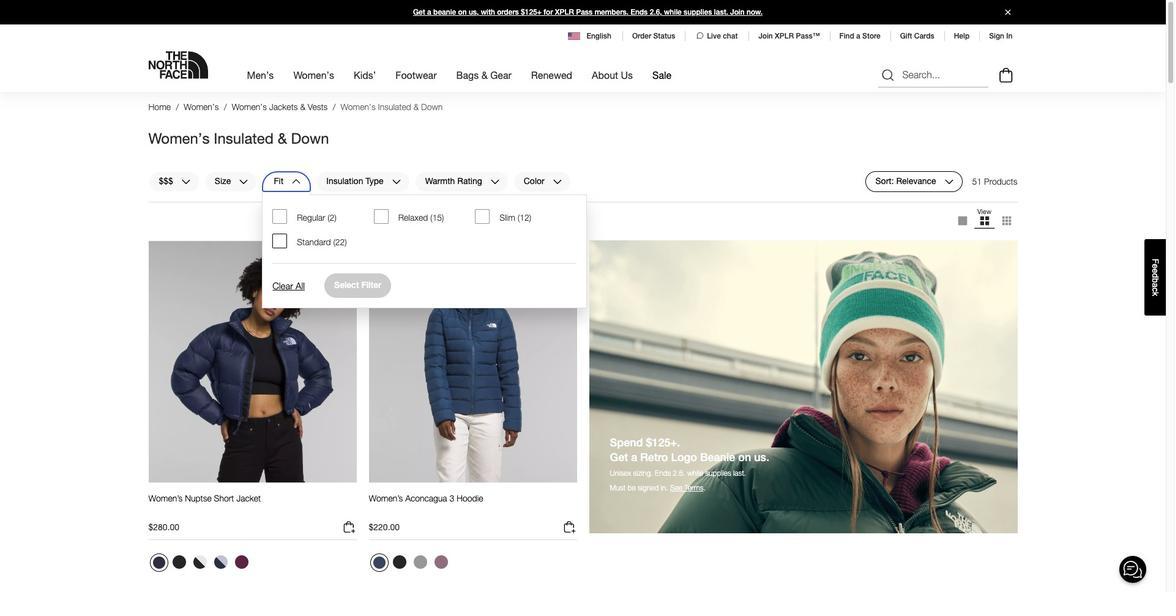 Task type: locate. For each thing, give the bounding box(es) containing it.
1 horizontal spatial women's
[[369, 493, 403, 504]]

ends up in. on the right of the page
[[655, 469, 671, 478]]

51
[[972, 176, 982, 186]]

bags & gear link
[[456, 58, 512, 92]]

1 horizontal spatial women's link
[[293, 58, 334, 92]]

1 / from the left
[[176, 102, 179, 112]]

standard (22)
[[297, 237, 347, 247]]

sale
[[653, 69, 672, 81]]

clear all button
[[273, 278, 305, 293]]

products
[[984, 176, 1018, 186]]

a up k
[[1151, 283, 1161, 288]]

view cart image
[[996, 66, 1016, 84]]

insulated down footwear link
[[378, 102, 411, 112]]

0 horizontal spatial /
[[176, 102, 179, 112]]

1 horizontal spatial down
[[421, 102, 443, 112]]

home
[[148, 102, 171, 112]]

Boysenberry radio
[[232, 553, 251, 572]]

sign in button
[[989, 32, 1013, 40]]

bags & gear
[[456, 69, 512, 81]]

women's inside women's nuptse short jacket 'button'
[[148, 493, 183, 504]]

bags
[[456, 69, 479, 81]]

0 horizontal spatial xplr
[[555, 8, 574, 17]]

renewed
[[531, 69, 572, 81]]

women's jackets & vests link
[[232, 102, 328, 112]]

get up unisex
[[610, 451, 628, 464]]

1 vertical spatial insulated
[[214, 130, 274, 147]]

color
[[524, 176, 545, 186]]

0 vertical spatial insulated
[[378, 102, 411, 112]]

$choose color$ option group for $220.00
[[369, 553, 452, 577]]

footwear
[[396, 69, 437, 81]]

last.
[[714, 8, 728, 17], [733, 469, 746, 478]]

1 horizontal spatial join
[[759, 32, 773, 40]]

get inside the spend $125+. get a retro logo beanie on us.
[[610, 451, 628, 464]]

fawn grey image
[[434, 556, 448, 569]]

women's link up vests
[[293, 58, 334, 92]]

down down footwear link
[[421, 102, 443, 112]]

join down now.
[[759, 32, 773, 40]]

be
[[628, 483, 636, 493]]

join xplr pass™
[[759, 32, 820, 40]]

2 $choose color$ option group from the left
[[369, 553, 452, 577]]

$choose color$ option group
[[148, 553, 253, 577], [369, 553, 452, 577]]

about us link
[[592, 58, 633, 92]]

relevance
[[897, 176, 936, 186]]

Shady Blue radio
[[370, 554, 388, 572]]

$280.00
[[148, 522, 179, 533]]

e up d
[[1151, 264, 1161, 269]]

& left gear
[[482, 69, 488, 81]]

get a beanie on us, with orders $125+ for xplr pass members. ends 2.6, while supplies last. join now.
[[413, 8, 763, 17]]

down down vests
[[291, 130, 329, 147]]

sale link
[[653, 58, 672, 92]]

while
[[664, 8, 682, 17], [687, 469, 703, 478]]

women's up vests
[[293, 69, 334, 81]]

unisex
[[610, 469, 631, 478]]

join
[[731, 8, 745, 17], [759, 32, 773, 40]]

1 horizontal spatial ends
[[655, 469, 671, 478]]

a right find
[[856, 32, 861, 40]]

store
[[863, 32, 881, 40]]

0 vertical spatial women's link
[[293, 58, 334, 92]]

1 horizontal spatial on
[[738, 451, 751, 464]]

1 vertical spatial last.
[[733, 469, 746, 478]]

slim (12)
[[500, 212, 531, 223]]

pass
[[576, 8, 593, 17]]

clear
[[273, 280, 293, 291]]

0 horizontal spatial get
[[413, 8, 425, 17]]

renewed link
[[531, 58, 572, 92]]

women's up $220.00
[[369, 493, 403, 504]]

1 $choose color$ option group from the left
[[148, 553, 253, 577]]

on
[[458, 8, 467, 17], [738, 451, 751, 464]]

a
[[427, 8, 431, 17], [856, 32, 861, 40], [1151, 283, 1161, 288], [631, 451, 637, 464]]

0 vertical spatial last.
[[714, 8, 728, 17]]

short
[[214, 493, 234, 504]]

1 horizontal spatial $choose color$ option group
[[369, 553, 452, 577]]

f e e d b a c k
[[1151, 259, 1161, 296]]

join left now.
[[731, 8, 745, 17]]

0 horizontal spatial down
[[291, 130, 329, 147]]

Fawn Grey radio
[[431, 553, 451, 572]]

xplr left the pass™
[[775, 32, 794, 40]]

women's link
[[293, 58, 334, 92], [184, 102, 219, 112]]

0 vertical spatial supplies
[[684, 8, 712, 17]]

men's link
[[247, 58, 274, 92]]

0 vertical spatial xplr
[[555, 8, 574, 17]]

0 vertical spatial ends
[[631, 8, 648, 17]]

1 horizontal spatial xplr
[[775, 32, 794, 40]]

with
[[481, 8, 495, 17]]

women's inside women's aconcagua 3 hoodie button
[[369, 493, 403, 504]]

sort:
[[876, 176, 894, 186]]

gift
[[900, 32, 912, 40]]

1 vertical spatial get
[[610, 451, 628, 464]]

insulated up size dropdown button
[[214, 130, 274, 147]]

dusty periwinkle water distortion small print/summit navy image
[[214, 556, 227, 569]]

on left the us.
[[738, 451, 751, 464]]

0 vertical spatial join
[[731, 8, 745, 17]]

regular (2)
[[297, 212, 337, 223]]

1 women's from the left
[[148, 493, 183, 504]]

women's aconcagua 3 hoodie
[[369, 493, 483, 504]]

/
[[176, 102, 179, 112], [224, 102, 227, 112], [333, 102, 336, 112]]

/ up women's insulated & down
[[224, 102, 227, 112]]

& down jackets
[[278, 130, 287, 147]]

while right 2.6,
[[664, 8, 682, 17]]

e
[[1151, 264, 1161, 269], [1151, 269, 1161, 273]]

last. up live chat
[[714, 8, 728, 17]]

standard (22) link
[[273, 234, 374, 248]]

regular (2) element
[[297, 212, 337, 223]]

0 vertical spatial get
[[413, 8, 425, 17]]

women's up $280.00
[[148, 493, 183, 504]]

a down spend
[[631, 451, 637, 464]]

relaxed (15)
[[398, 212, 444, 223]]

1 vertical spatial women's link
[[184, 102, 219, 112]]

women's down kids' link
[[341, 102, 376, 112]]

supplies inside unisex sizing. ends 2.6. while supplies last. must be signed in.
[[705, 469, 731, 478]]

insulated
[[378, 102, 411, 112], [214, 130, 274, 147]]

women's link right home link
[[184, 102, 219, 112]]

slim (12) link
[[475, 209, 576, 224]]

Gardenia White/TNF Black radio
[[190, 553, 210, 572]]

women's aconcagua 3 hoodie image
[[369, 240, 577, 484]]

women's aconcagua 3 hoodie button
[[369, 493, 483, 516]]

2 horizontal spatial /
[[333, 102, 336, 112]]

51 products status
[[972, 171, 1018, 192]]

spend $125+. get a retro logo beanie on us.
[[610, 436, 769, 464]]

now.
[[747, 8, 763, 17]]

on left us,
[[458, 8, 467, 17]]

ends left 2.6,
[[631, 8, 648, 17]]

get inside get a beanie on us, with orders $125+ for xplr pass members. ends 2.6, while supplies last. join now. link
[[413, 8, 425, 17]]

$$$ button
[[148, 171, 199, 192]]

$220.00
[[369, 522, 400, 533]]

0 horizontal spatial on
[[458, 8, 467, 17]]

1 horizontal spatial last.
[[733, 469, 746, 478]]

/ right home link
[[176, 102, 179, 112]]

live chat
[[707, 32, 738, 40]]

supplies
[[684, 8, 712, 17], [705, 469, 731, 478]]

0 horizontal spatial women's link
[[184, 102, 219, 112]]

0 horizontal spatial $choose color$ option group
[[148, 553, 253, 577]]

0 vertical spatial while
[[664, 8, 682, 17]]

signed
[[638, 483, 659, 493]]

regular (2) link
[[273, 209, 374, 224]]

c
[[1151, 288, 1161, 292]]

women's up women's insulated & down
[[232, 102, 267, 112]]

insulation type button
[[316, 171, 410, 192]]

ends inside unisex sizing. ends 2.6. while supplies last. must be signed in.
[[655, 469, 671, 478]]

51 products
[[972, 176, 1018, 186]]

1 vertical spatial ends
[[655, 469, 671, 478]]

jackets
[[269, 102, 298, 112]]

1 vertical spatial xplr
[[775, 32, 794, 40]]

0 horizontal spatial women's
[[148, 493, 183, 504]]

chat
[[723, 32, 738, 40]]

last. down beanie
[[733, 469, 746, 478]]

1 horizontal spatial while
[[687, 469, 703, 478]]

e up 'b'
[[1151, 269, 1161, 273]]

view button
[[974, 207, 996, 234]]

beanie
[[433, 8, 456, 17]]

get left beanie
[[413, 8, 425, 17]]

1 vertical spatial join
[[759, 32, 773, 40]]

/ right vests
[[333, 102, 336, 112]]

3 / from the left
[[333, 102, 336, 112]]

about
[[592, 69, 618, 81]]

1 vertical spatial supplies
[[705, 469, 731, 478]]

k
[[1151, 292, 1161, 296]]

supplies down beanie
[[705, 469, 731, 478]]

1 vertical spatial down
[[291, 130, 329, 147]]

rating
[[457, 176, 482, 186]]

1 vertical spatial while
[[687, 469, 703, 478]]

meld grey image
[[414, 556, 427, 569]]

1 horizontal spatial /
[[224, 102, 227, 112]]

2 women's from the left
[[369, 493, 403, 504]]

get a beanie on us, with orders $125+ for xplr pass members. ends 2.6, while supplies last. join now. link
[[0, 0, 1166, 24]]

f e e d b a c k button
[[1145, 239, 1166, 316]]

Meld Grey radio
[[410, 553, 430, 572]]

women's
[[148, 493, 183, 504], [369, 493, 403, 504]]

slim (12) element
[[500, 212, 531, 223]]

2.6.
[[673, 469, 685, 478]]

xplr right for
[[555, 8, 574, 17]]

while right 2.6.
[[687, 469, 703, 478]]

women's nuptse short jacket image
[[148, 240, 357, 484]]

orders
[[497, 8, 519, 17]]

Search search field
[[878, 63, 988, 87]]

search all image
[[881, 68, 895, 82]]

1 vertical spatial on
[[738, 451, 751, 464]]

TNF Black/TNF Black radio
[[169, 553, 189, 572]]

home link
[[148, 102, 171, 112]]

0 horizontal spatial join
[[731, 8, 745, 17]]

0 horizontal spatial while
[[664, 8, 682, 17]]

supplies up live on the top
[[684, 8, 712, 17]]

1 horizontal spatial get
[[610, 451, 628, 464]]



Task type: describe. For each thing, give the bounding box(es) containing it.
beanie
[[700, 451, 735, 464]]

0 horizontal spatial last.
[[714, 8, 728, 17]]

relaxed (15) element
[[398, 212, 444, 223]]

2 / from the left
[[224, 102, 227, 112]]

clear all
[[273, 280, 305, 291]]

a inside the spend $125+. get a retro logo beanie on us.
[[631, 451, 637, 464]]

color button
[[513, 171, 571, 192]]

0 vertical spatial down
[[421, 102, 443, 112]]

gift cards link
[[900, 32, 935, 40]]

view
[[978, 207, 992, 215]]

1 e from the top
[[1151, 264, 1161, 269]]

view list box
[[952, 207, 1018, 234]]

fit
[[274, 176, 283, 186]]

order status
[[632, 32, 675, 40]]

members.
[[595, 8, 629, 17]]

regular
[[297, 212, 325, 223]]

kids' link
[[354, 58, 376, 92]]

retro
[[640, 451, 668, 464]]

women's nuptse short jacket
[[148, 493, 261, 504]]

a inside button
[[1151, 283, 1161, 288]]

women's for women's nuptse short jacket
[[148, 493, 183, 504]]

& down footwear link
[[414, 102, 419, 112]]

women's down home link
[[148, 130, 210, 147]]

us
[[621, 69, 633, 81]]

(2)
[[328, 212, 337, 223]]

about us
[[592, 69, 633, 81]]

a  woman looks at you with a straight face. she is outside wearing the north face retro logo beanie, and north face down jacket in pine needle. image
[[589, 240, 1018, 534]]

$125+
[[521, 8, 542, 17]]

filter
[[361, 280, 381, 290]]

home / women's / women's jackets & vests / women's insulated & down
[[148, 102, 443, 112]]

for
[[544, 8, 553, 17]]

Summit Navy radio
[[150, 554, 168, 572]]

vests
[[308, 102, 328, 112]]

sort: relevance
[[876, 176, 936, 186]]

summit navy image
[[153, 557, 165, 569]]

hoodie
[[457, 493, 483, 504]]

last. inside unisex sizing. ends 2.6. while supplies last. must be signed in.
[[733, 469, 746, 478]]

find a store link
[[840, 32, 881, 40]]

women's insulated & down
[[148, 130, 329, 147]]

boysenberry image
[[235, 556, 248, 569]]

.
[[704, 483, 706, 493]]

gardenia white/tnf black image
[[193, 556, 207, 569]]

fit button
[[262, 171, 311, 192]]

slim
[[500, 212, 515, 223]]

women's nuptse short jacket button
[[148, 493, 261, 516]]

order status link
[[632, 32, 675, 40]]

status
[[654, 32, 675, 40]]

standard (22) element
[[297, 237, 347, 248]]

& left vests
[[300, 102, 305, 112]]

supplies inside get a beanie on us, with orders $125+ for xplr pass members. ends 2.6, while supplies last. join now. link
[[684, 8, 712, 17]]

a left beanie
[[427, 8, 431, 17]]

jacket
[[236, 493, 261, 504]]

join xplr pass™ link
[[759, 32, 820, 40]]

in
[[1007, 32, 1013, 40]]

select filter
[[334, 280, 381, 290]]

order
[[632, 32, 652, 40]]

live
[[707, 32, 721, 40]]

0 horizontal spatial insulated
[[214, 130, 274, 147]]

sign
[[989, 32, 1005, 40]]

0 horizontal spatial ends
[[631, 8, 648, 17]]

warmth
[[425, 176, 455, 186]]

sort: relevance button
[[865, 171, 963, 192]]

while inside unisex sizing. ends 2.6. while supplies last. must be signed in.
[[687, 469, 703, 478]]

TNF Black radio
[[390, 553, 409, 572]]

cards
[[914, 32, 935, 40]]

sizing.
[[633, 469, 653, 478]]

unisex sizing. ends 2.6. while supplies last. must be signed in.
[[610, 469, 746, 493]]

sign in
[[989, 32, 1013, 40]]

help link
[[954, 32, 970, 40]]

$$$
[[159, 176, 173, 186]]

women's for women's aconcagua 3 hoodie
[[369, 493, 403, 504]]

relaxed (15) link
[[374, 209, 475, 224]]

must
[[610, 483, 626, 493]]

logo
[[671, 451, 697, 464]]

on inside the spend $125+. get a retro logo beanie on us.
[[738, 451, 751, 464]]

Dusty Periwinkle Water Distortion Small Print/Summit Navy radio
[[211, 553, 230, 572]]

warmth rating
[[425, 176, 482, 186]]

us.
[[754, 451, 769, 464]]

0 vertical spatial on
[[458, 8, 467, 17]]

$280.00 button
[[148, 520, 357, 541]]

us,
[[469, 8, 479, 17]]

the north face home page image
[[148, 51, 208, 79]]

type
[[366, 176, 384, 186]]

size
[[215, 176, 231, 186]]

tnf black/tnf black image
[[172, 556, 186, 569]]

select filter button
[[325, 273, 391, 298]]

women's right home link
[[184, 102, 219, 112]]

all
[[296, 280, 305, 291]]

size button
[[204, 171, 257, 192]]

tnf black image
[[393, 556, 406, 569]]

$125+.
[[646, 436, 680, 449]]

women's insulated & down element
[[341, 102, 443, 112]]

spend
[[610, 436, 643, 449]]

close image
[[1000, 9, 1016, 15]]

men's
[[247, 69, 274, 81]]

english link
[[568, 31, 613, 42]]

gear
[[490, 69, 512, 81]]

1 horizontal spatial insulated
[[378, 102, 411, 112]]

$choose color$ option group for $280.00
[[148, 553, 253, 577]]

footwear link
[[396, 58, 437, 92]]

insulation type
[[326, 176, 384, 186]]

live chat button
[[695, 31, 739, 42]]

$220.00 button
[[369, 520, 577, 541]]

(12)
[[518, 212, 531, 223]]

2 e from the top
[[1151, 269, 1161, 273]]

(15)
[[430, 212, 444, 223]]

shady blue image
[[373, 557, 385, 569]]

2.6,
[[650, 8, 662, 17]]

3
[[450, 493, 454, 504]]



Task type: vqa. For each thing, say whether or not it's contained in the screenshot.
INSULATION TYPE
yes



